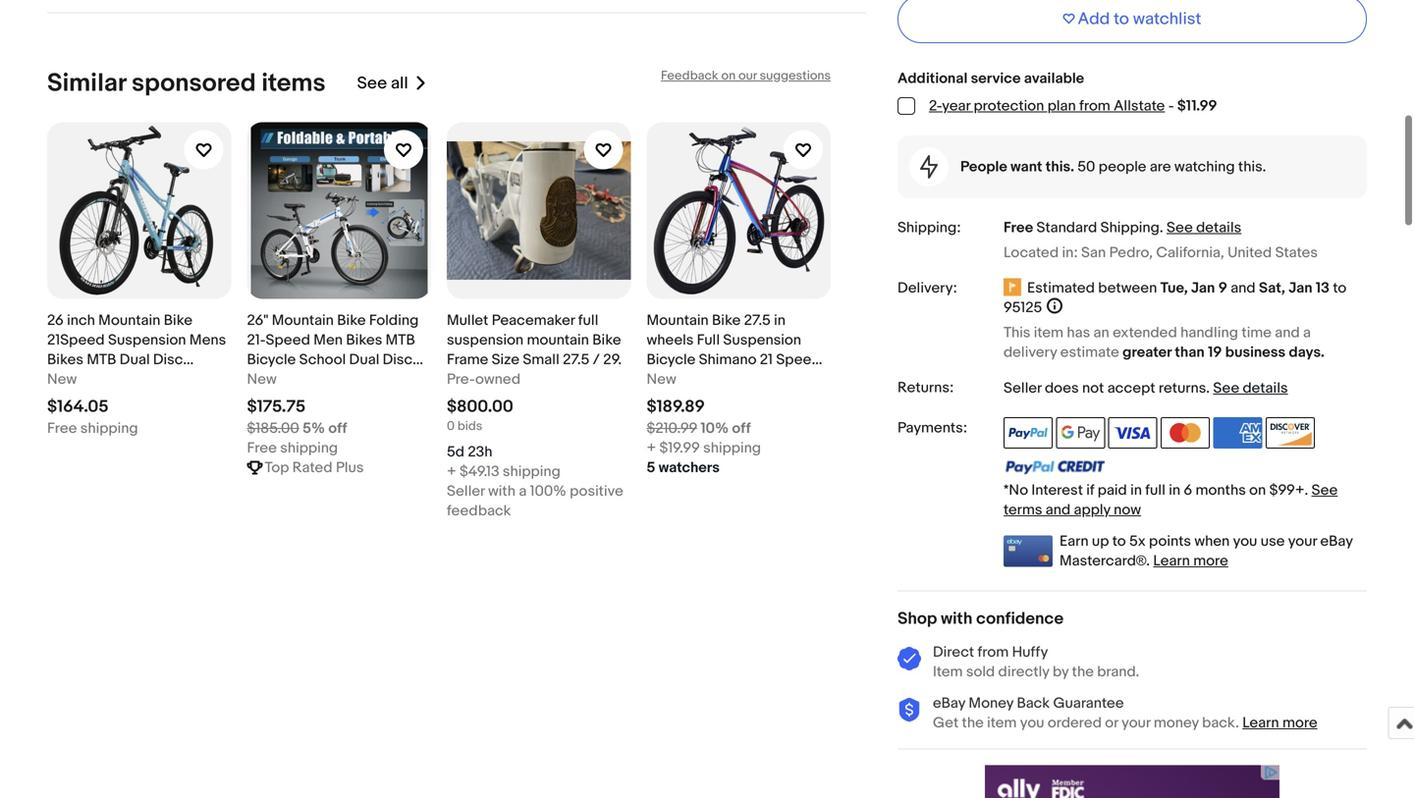 Task type: vqa. For each thing, say whether or not it's contained in the screenshot.
the bottom eBay
yes



Task type: describe. For each thing, give the bounding box(es) containing it.
off for $189.89
[[732, 420, 751, 438]]

$800.00
[[447, 397, 513, 417]]

-
[[1168, 97, 1174, 115]]

accept
[[1107, 380, 1155, 397]]

if
[[1086, 481, 1094, 499]]

+ $49.13 shipping text field
[[447, 462, 561, 482]]

see inside free standard shipping . see details located in: san pedro, california, united states
[[1167, 219, 1193, 237]]

21
[[760, 351, 773, 369]]

shipping:
[[898, 219, 961, 237]]

frame
[[447, 351, 488, 369]]

shimano
[[699, 351, 757, 369]]

1 vertical spatial details
[[1243, 380, 1288, 397]]

2-year protection plan from allstate - $11.99
[[929, 97, 1217, 115]]

mens inside mountain bike 27.5 in wheels full suspension bicycle shimano 21 speed mens bikes
[[647, 371, 683, 389]]

not
[[1082, 380, 1104, 397]]

your inside earn up to 5x points when you use your ebay mastercard®.
[[1288, 533, 1317, 550]]

watchlist
[[1133, 9, 1202, 30]]

additional
[[898, 70, 968, 88]]

in inside mountain bike 27.5 in wheels full suspension bicycle shimano 21 speed mens bikes
[[774, 312, 786, 330]]

now
[[1114, 501, 1141, 519]]

shop
[[898, 609, 937, 629]]

1 horizontal spatial in
[[1130, 481, 1142, 499]]

5 watchers text field
[[647, 458, 720, 478]]

speed inside 26" mountain bike folding 21-speed men bikes mtb bicycle school dual disc brake
[[266, 332, 310, 349]]

1 this. from the left
[[1046, 158, 1074, 176]]

with details__icon image for people
[[920, 155, 938, 179]]

watchers
[[659, 459, 720, 477]]

allstate
[[1114, 97, 1165, 115]]

rated
[[292, 459, 333, 477]]

money
[[969, 695, 1014, 712]]

mens inside 26 inch mountain bike 21speed suspension mens bikes mtb dual disc brakes bicycle
[[189, 332, 226, 349]]

want
[[1011, 158, 1042, 176]]

paypal image
[[1004, 418, 1053, 449]]

with inside mullet peacemaker full suspension mountain bike frame size small 27.5  / 29. pre-owned $800.00 0 bids 5d 23h + $49.13 shipping seller with a 100% positive feedback
[[488, 483, 516, 500]]

1 vertical spatial item
[[987, 714, 1017, 732]]

$175.75
[[247, 397, 306, 417]]

$210.99
[[647, 420, 697, 438]]

5d
[[447, 444, 464, 461]]

see inside see terms and apply now
[[1312, 481, 1338, 499]]

folding
[[369, 312, 419, 330]]

bikes for $164.05
[[47, 351, 83, 369]]

tue,
[[1160, 280, 1188, 297]]

estimated
[[1027, 280, 1095, 297]]

$189.89
[[647, 397, 705, 417]]

to inside button
[[1114, 9, 1129, 30]]

off for $175.75
[[328, 420, 347, 438]]

you inside earn up to 5x points when you use your ebay mastercard®.
[[1233, 533, 1257, 550]]

delivery
[[1004, 344, 1057, 362]]

bike inside mountain bike 27.5 in wheels full suspension bicycle shimano 21 speed mens bikes
[[712, 312, 741, 330]]

huffy
[[1012, 644, 1048, 661]]

paid
[[1098, 481, 1127, 499]]

new for $189.89
[[647, 371, 676, 389]]

bike inside 26 inch mountain bike 21speed suspension mens bikes mtb dual disc brakes bicycle
[[164, 312, 192, 330]]

50
[[1078, 158, 1095, 176]]

1 vertical spatial see details link
[[1213, 380, 1288, 397]]

top rated plus
[[265, 459, 364, 477]]

$800.00 text field
[[447, 397, 513, 417]]

bikes inside mountain bike 27.5 in wheels full suspension bicycle shimano 21 speed mens bikes
[[687, 371, 723, 389]]

0 horizontal spatial free shipping text field
[[47, 419, 138, 439]]

1 horizontal spatial more
[[1283, 714, 1318, 732]]

1 horizontal spatial free shipping text field
[[247, 439, 338, 458]]

shipping inside mullet peacemaker full suspension mountain bike frame size small 27.5  / 29. pre-owned $800.00 0 bids 5d 23h + $49.13 shipping seller with a 100% positive feedback
[[503, 463, 561, 481]]

small
[[523, 351, 560, 369]]

add
[[1078, 9, 1110, 30]]

mullet
[[447, 312, 488, 330]]

san
[[1081, 244, 1106, 262]]

bike inside mullet peacemaker full suspension mountain bike frame size small 27.5  / 29. pre-owned $800.00 0 bids 5d 23h + $49.13 shipping seller with a 100% positive feedback
[[592, 332, 621, 349]]

1 horizontal spatial learn more link
[[1243, 714, 1318, 732]]

additional service available
[[898, 70, 1084, 88]]

pre-
[[447, 371, 475, 389]]

sponsored
[[132, 68, 256, 99]]

free inside free standard shipping . see details located in: san pedro, california, united states
[[1004, 219, 1033, 237]]

1 vertical spatial ebay
[[933, 695, 965, 712]]

mountain inside 26 inch mountain bike 21speed suspension mens bikes mtb dual disc brakes bicycle
[[98, 312, 160, 330]]

0 horizontal spatial on
[[721, 68, 736, 84]]

or
[[1105, 714, 1118, 732]]

2 this. from the left
[[1238, 158, 1266, 176]]

mtb for $175.75
[[386, 332, 415, 349]]

new $175.75 $185.00 5% off free shipping
[[247, 371, 347, 457]]

a inside mullet peacemaker full suspension mountain bike frame size small 27.5  / 29. pre-owned $800.00 0 bids 5d 23h + $49.13 shipping seller with a 100% positive feedback
[[519, 483, 527, 500]]

has
[[1067, 324, 1090, 342]]

dual inside 26" mountain bike folding 21-speed men bikes mtb bicycle school dual disc brake
[[349, 351, 379, 369]]

ebay inside earn up to 5x points when you use your ebay mastercard®.
[[1320, 533, 1353, 550]]

2 horizontal spatial in
[[1169, 481, 1181, 499]]

1 horizontal spatial on
[[1249, 481, 1266, 499]]

size
[[492, 351, 520, 369]]

brand.
[[1097, 663, 1139, 681]]

estimated between tue, jan 9 and sat, jan 13 to 95125
[[1004, 280, 1347, 317]]

delivery alert flag image
[[1004, 279, 1027, 298]]

handling
[[1181, 324, 1238, 342]]

the inside direct from huffy item sold directly by the brand.
[[1072, 663, 1094, 681]]

shipping
[[1101, 219, 1160, 237]]

New text field
[[47, 370, 77, 389]]

bicycle inside 26" mountain bike folding 21-speed men bikes mtb bicycle school dual disc brake
[[247, 351, 296, 369]]

with details__icon image for direct
[[898, 647, 921, 672]]

5%
[[303, 420, 325, 438]]

1 jan from the left
[[1191, 280, 1215, 297]]

directly
[[998, 663, 1049, 681]]

our
[[739, 68, 757, 84]]

bicycle inside mountain bike 27.5 in wheels full suspension bicycle shimano 21 speed mens bikes
[[647, 351, 696, 369]]

new text field for $175.75
[[247, 370, 277, 389]]

0 horizontal spatial learn more
[[1153, 552, 1228, 570]]

$49.13
[[460, 463, 499, 481]]

shipping inside new $189.89 $210.99 10% off + $19.99 shipping 5 watchers
[[703, 440, 761, 457]]

days.
[[1289, 344, 1325, 362]]

21-
[[247, 332, 266, 349]]

$19.99
[[659, 440, 700, 457]]

mtb for $164.05
[[87, 351, 116, 369]]

0 horizontal spatial more
[[1193, 552, 1228, 570]]

apply
[[1074, 501, 1111, 519]]

available
[[1024, 70, 1084, 88]]

and inside 'this item has an extended handling time and a delivery estimate'
[[1275, 324, 1300, 342]]

service
[[971, 70, 1021, 88]]

feedback on our suggestions link
[[661, 68, 831, 84]]

$164.05
[[47, 397, 109, 417]]

plus
[[336, 459, 364, 477]]

9
[[1218, 280, 1227, 297]]

*no
[[1004, 481, 1028, 499]]

inch
[[67, 312, 95, 330]]

mountain inside 26" mountain bike folding 21-speed men bikes mtb bicycle school dual disc brake
[[272, 312, 334, 330]]

protection
[[974, 97, 1044, 115]]

see terms and apply now
[[1004, 481, 1338, 519]]

suspension inside mountain bike 27.5 in wheels full suspension bicycle shimano 21 speed mens bikes
[[723, 332, 801, 349]]

5
[[647, 459, 655, 477]]

bicycle inside 26 inch mountain bike 21speed suspension mens bikes mtb dual disc brakes bicycle
[[96, 371, 144, 389]]

mastercard®.
[[1060, 552, 1150, 570]]

new for $164.05
[[47, 371, 77, 389]]

0 bids text field
[[447, 419, 482, 434]]

new text field for $189.89
[[647, 370, 676, 389]]

school
[[299, 351, 346, 369]]

american express image
[[1213, 418, 1262, 449]]

speed inside mountain bike 27.5 in wheels full suspension bicycle shimano 21 speed mens bikes
[[776, 351, 821, 369]]

a inside 'this item has an extended handling time and a delivery estimate'
[[1303, 324, 1311, 342]]

item
[[933, 663, 963, 681]]

bids
[[458, 419, 482, 434]]

+ inside new $189.89 $210.99 10% off + $19.99 shipping 5 watchers
[[647, 440, 656, 457]]

1 vertical spatial your
[[1122, 714, 1151, 732]]

see down the greater than 19 business days.
[[1213, 380, 1239, 397]]

$11.99
[[1177, 97, 1217, 115]]

$164.05 text field
[[47, 397, 109, 417]]

add to watchlist button
[[898, 0, 1367, 43]]

See all text field
[[357, 73, 408, 94]]

and inside estimated between tue, jan 9 and sat, jan 13 to 95125
[[1231, 280, 1256, 297]]

6
[[1184, 481, 1192, 499]]

to inside estimated between tue, jan 9 and sat, jan 13 to 95125
[[1333, 280, 1347, 297]]

ebay money back guarantee
[[933, 695, 1124, 712]]

new for $175.75
[[247, 371, 277, 389]]



Task type: locate. For each thing, give the bounding box(es) containing it.
you
[[1233, 533, 1257, 550], [1020, 714, 1044, 732]]

2 horizontal spatial bicycle
[[647, 351, 696, 369]]

see inside see all link
[[357, 73, 387, 94]]

0 horizontal spatial details
[[1196, 219, 1242, 237]]

bikes up new text box
[[47, 351, 83, 369]]

0 vertical spatial item
[[1034, 324, 1064, 342]]

previous price $210.99 10% off text field
[[647, 419, 751, 439]]

item down money
[[987, 714, 1017, 732]]

advertisement region
[[985, 765, 1280, 798]]

details inside free standard shipping . see details located in: san pedro, california, united states
[[1196, 219, 1242, 237]]

learn down points
[[1153, 552, 1190, 570]]

free shipping text field down $164.05 text field
[[47, 419, 138, 439]]

0 horizontal spatial from
[[978, 644, 1009, 661]]

mens left 21-
[[189, 332, 226, 349]]

wheels
[[647, 332, 694, 349]]

greater than 19 business days.
[[1123, 344, 1325, 362]]

california,
[[1156, 244, 1224, 262]]

learn more link down points
[[1153, 552, 1228, 570]]

new inside new $189.89 $210.99 10% off + $19.99 shipping 5 watchers
[[647, 371, 676, 389]]

0 vertical spatial free
[[1004, 219, 1033, 237]]

dual
[[120, 351, 150, 369], [349, 351, 379, 369]]

3 mountain from the left
[[647, 312, 709, 330]]

on left 'our'
[[721, 68, 736, 84]]

1 vertical spatial seller
[[447, 483, 485, 500]]

2 vertical spatial bikes
[[687, 371, 723, 389]]

1 horizontal spatial this.
[[1238, 158, 1266, 176]]

0 vertical spatial full
[[578, 312, 598, 330]]

watching
[[1174, 158, 1235, 176]]

mountain bike 27.5 in wheels full suspension bicycle shimano 21 speed mens bikes
[[647, 312, 821, 389]]

months
[[1196, 481, 1246, 499]]

see details link down business
[[1213, 380, 1288, 397]]

up
[[1092, 533, 1109, 550]]

suspension inside 26 inch mountain bike 21speed suspension mens bikes mtb dual disc brakes bicycle
[[108, 332, 186, 349]]

a up "days."
[[1303, 324, 1311, 342]]

see details link up california, on the right top of page
[[1167, 219, 1242, 237]]

jan left 13
[[1289, 280, 1313, 297]]

to left 5x
[[1112, 533, 1126, 550]]

mtb
[[386, 332, 415, 349], [87, 351, 116, 369]]

1 horizontal spatial your
[[1288, 533, 1317, 550]]

1 horizontal spatial seller
[[1004, 380, 1042, 397]]

seller down delivery
[[1004, 380, 1042, 397]]

mtb inside 26" mountain bike folding 21-speed men bikes mtb bicycle school dual disc brake
[[386, 332, 415, 349]]

suspension up 21
[[723, 332, 801, 349]]

off right 10%
[[732, 420, 751, 438]]

*no interest if paid in full in 6 months on $99+.
[[1004, 481, 1312, 499]]

by
[[1053, 663, 1069, 681]]

1 mountain from the left
[[98, 312, 160, 330]]

dual up new $164.05 free shipping
[[120, 351, 150, 369]]

Seller with a 100% positive feedback text field
[[447, 482, 631, 521]]

ebay mastercard image
[[1004, 536, 1053, 567]]

located
[[1004, 244, 1059, 262]]

ordered
[[1048, 714, 1102, 732]]

free
[[1004, 219, 1033, 237], [47, 420, 77, 438], [247, 440, 277, 457]]

new inside 'new $175.75 $185.00 5% off free shipping'
[[247, 371, 277, 389]]

.
[[1160, 219, 1163, 237], [1206, 380, 1210, 397]]

0 vertical spatial seller
[[1004, 380, 1042, 397]]

Top Rated Plus text field
[[265, 458, 364, 478]]

new $189.89 $210.99 10% off + $19.99 shipping 5 watchers
[[647, 371, 761, 477]]

0 horizontal spatial learn
[[1153, 552, 1190, 570]]

see all link
[[357, 68, 428, 99]]

off inside new $189.89 $210.99 10% off + $19.99 shipping 5 watchers
[[732, 420, 751, 438]]

0 vertical spatial your
[[1288, 533, 1317, 550]]

see up california, on the right top of page
[[1167, 219, 1193, 237]]

mtb down the 21speed on the top
[[87, 351, 116, 369]]

mtb inside 26 inch mountain bike 21speed suspension mens bikes mtb dual disc brakes bicycle
[[87, 351, 116, 369]]

0 vertical spatial ebay
[[1320, 533, 1353, 550]]

back
[[1017, 695, 1050, 712]]

off
[[328, 420, 347, 438], [732, 420, 751, 438]]

to right 13
[[1333, 280, 1347, 297]]

+ up 5
[[647, 440, 656, 457]]

ebay up the get
[[933, 695, 965, 712]]

this
[[1004, 324, 1031, 342]]

between
[[1098, 280, 1157, 297]]

and right 9
[[1231, 280, 1256, 297]]

1 new text field from the left
[[247, 370, 277, 389]]

+ down 5d
[[447, 463, 456, 481]]

bikes inside 26 inch mountain bike 21speed suspension mens bikes mtb dual disc brakes bicycle
[[47, 351, 83, 369]]

more down when
[[1193, 552, 1228, 570]]

feedback
[[447, 502, 511, 520]]

this. right watching
[[1238, 158, 1266, 176]]

1 horizontal spatial mountain
[[272, 312, 334, 330]]

mountain up men
[[272, 312, 334, 330]]

2 jan from the left
[[1289, 280, 1313, 297]]

new up $189.89
[[647, 371, 676, 389]]

earn
[[1060, 533, 1089, 550]]

learn right back.
[[1243, 714, 1279, 732]]

. inside free standard shipping . see details located in: san pedro, california, united states
[[1160, 219, 1163, 237]]

full left '6'
[[1145, 481, 1166, 499]]

bikes inside 26" mountain bike folding 21-speed men bikes mtb bicycle school dual disc brake
[[346, 332, 382, 349]]

1 vertical spatial speed
[[776, 351, 821, 369]]

1 suspension from the left
[[108, 332, 186, 349]]

returns:
[[898, 379, 954, 397]]

2 off from the left
[[732, 420, 751, 438]]

2 vertical spatial with details__icon image
[[898, 698, 921, 723]]

learn more link right back.
[[1243, 714, 1318, 732]]

similar
[[47, 68, 126, 99]]

1 horizontal spatial learn more
[[1243, 714, 1318, 732]]

get
[[933, 714, 959, 732]]

1 vertical spatial the
[[962, 714, 984, 732]]

men
[[314, 332, 343, 349]]

seller does not accept returns . see details
[[1004, 380, 1288, 397]]

2 vertical spatial free
[[247, 440, 277, 457]]

0 horizontal spatial jan
[[1191, 280, 1215, 297]]

speed
[[266, 332, 310, 349], [776, 351, 821, 369]]

a
[[1303, 324, 1311, 342], [519, 483, 527, 500]]

0 vertical spatial from
[[1079, 97, 1111, 115]]

plan
[[1048, 97, 1076, 115]]

new up $175.75 text field
[[247, 371, 277, 389]]

are
[[1150, 158, 1171, 176]]

27.5 inside mountain bike 27.5 in wheels full suspension bicycle shimano 21 speed mens bikes
[[744, 312, 771, 330]]

an
[[1094, 324, 1109, 342]]

2 horizontal spatial and
[[1275, 324, 1300, 342]]

master card image
[[1161, 418, 1210, 449]]

free inside new $164.05 free shipping
[[47, 420, 77, 438]]

direct
[[933, 644, 974, 661]]

visa image
[[1108, 418, 1158, 449]]

bikes for $175.75
[[346, 332, 382, 349]]

states
[[1275, 244, 1318, 262]]

speed right 21
[[776, 351, 821, 369]]

27.5 inside mullet peacemaker full suspension mountain bike frame size small 27.5  / 29. pre-owned $800.00 0 bids 5d 23h + $49.13 shipping seller with a 100% positive feedback
[[563, 351, 589, 369]]

0 horizontal spatial 27.5
[[563, 351, 589, 369]]

discover image
[[1266, 418, 1315, 449]]

to inside earn up to 5x points when you use your ebay mastercard®.
[[1112, 533, 1126, 550]]

1 horizontal spatial speed
[[776, 351, 821, 369]]

0 vertical spatial the
[[1072, 663, 1094, 681]]

with details__icon image left people
[[920, 155, 938, 179]]

0 horizontal spatial in
[[774, 312, 786, 330]]

1 off from the left
[[328, 420, 347, 438]]

1 vertical spatial bikes
[[47, 351, 83, 369]]

bicycle up brake
[[247, 351, 296, 369]]

1 horizontal spatial disc
[[383, 351, 413, 369]]

+ inside mullet peacemaker full suspension mountain bike frame size small 27.5  / 29. pre-owned $800.00 0 bids 5d 23h + $49.13 shipping seller with a 100% positive feedback
[[447, 463, 456, 481]]

from inside direct from huffy item sold directly by the brand.
[[978, 644, 1009, 661]]

this. left 50
[[1046, 158, 1074, 176]]

shipping up rated
[[280, 440, 338, 457]]

1 horizontal spatial bikes
[[346, 332, 382, 349]]

mountain right inch
[[98, 312, 160, 330]]

interest
[[1032, 481, 1083, 499]]

bicycle down wheels
[[647, 351, 696, 369]]

suspension right the 21speed on the top
[[108, 332, 186, 349]]

0 horizontal spatial new text field
[[247, 370, 277, 389]]

$175.75 text field
[[247, 397, 306, 417]]

mtb down folding
[[386, 332, 415, 349]]

0 horizontal spatial disc
[[153, 351, 183, 369]]

95125
[[1004, 299, 1042, 317]]

your right use
[[1288, 533, 1317, 550]]

sat,
[[1259, 280, 1285, 297]]

bike left 26"
[[164, 312, 192, 330]]

1 vertical spatial with details__icon image
[[898, 647, 921, 672]]

1 horizontal spatial mens
[[647, 371, 683, 389]]

returns
[[1159, 380, 1206, 397]]

confidence
[[976, 609, 1064, 629]]

your
[[1288, 533, 1317, 550], [1122, 714, 1151, 732]]

1 vertical spatial +
[[447, 463, 456, 481]]

0 vertical spatial learn
[[1153, 552, 1190, 570]]

1 vertical spatial on
[[1249, 481, 1266, 499]]

bicycle
[[247, 351, 296, 369], [647, 351, 696, 369], [96, 371, 144, 389]]

1 vertical spatial full
[[1145, 481, 1166, 499]]

10%
[[701, 420, 729, 438]]

New text field
[[247, 370, 277, 389], [647, 370, 676, 389]]

23h
[[468, 444, 492, 461]]

shipping down 10%
[[703, 440, 761, 457]]

0 horizontal spatial item
[[987, 714, 1017, 732]]

from up "sold" on the right bottom
[[978, 644, 1009, 661]]

0 vertical spatial a
[[1303, 324, 1311, 342]]

with details__icon image left the get
[[898, 698, 921, 723]]

seller inside mullet peacemaker full suspension mountain bike frame size small 27.5  / 29. pre-owned $800.00 0 bids 5d 23h + $49.13 shipping seller with a 100% positive feedback
[[447, 483, 485, 500]]

delivery:
[[898, 280, 957, 297]]

learn more down points
[[1153, 552, 1228, 570]]

19
[[1208, 344, 1222, 362]]

0 horizontal spatial mtb
[[87, 351, 116, 369]]

1 horizontal spatial bicycle
[[247, 351, 296, 369]]

1 horizontal spatial new text field
[[647, 370, 676, 389]]

google pay image
[[1056, 418, 1105, 449]]

free down $185.00
[[247, 440, 277, 457]]

0 horizontal spatial learn more link
[[1153, 552, 1228, 570]]

greater
[[1123, 344, 1172, 362]]

ebay right use
[[1320, 533, 1353, 550]]

1 horizontal spatial full
[[1145, 481, 1166, 499]]

a left "100%"
[[519, 483, 527, 500]]

Free shipping text field
[[47, 419, 138, 439], [247, 439, 338, 458]]

bikes down folding
[[346, 332, 382, 349]]

learn more right back.
[[1243, 714, 1318, 732]]

people
[[960, 158, 1007, 176]]

details up california, on the right top of page
[[1196, 219, 1242, 237]]

free shipping text field up the top
[[247, 439, 338, 458]]

. down 19
[[1206, 380, 1210, 397]]

1 horizontal spatial free
[[247, 440, 277, 457]]

27.5 left /
[[563, 351, 589, 369]]

full
[[697, 332, 720, 349]]

more right back.
[[1283, 714, 1318, 732]]

1 horizontal spatial off
[[732, 420, 751, 438]]

off inside 'new $175.75 $185.00 5% off free shipping'
[[328, 420, 347, 438]]

0 vertical spatial details
[[1196, 219, 1242, 237]]

0 vertical spatial speed
[[266, 332, 310, 349]]

add to watchlist
[[1078, 9, 1202, 30]]

bike up men
[[337, 312, 366, 330]]

1 horizontal spatial ebay
[[1320, 533, 1353, 550]]

0 horizontal spatial free
[[47, 420, 77, 438]]

0 vertical spatial mtb
[[386, 332, 415, 349]]

bike up full
[[712, 312, 741, 330]]

speed down 26"
[[266, 332, 310, 349]]

1 horizontal spatial item
[[1034, 324, 1064, 342]]

2 suspension from the left
[[723, 332, 801, 349]]

new text field up $189.89
[[647, 370, 676, 389]]

item up delivery
[[1034, 324, 1064, 342]]

1 horizontal spatial mtb
[[386, 332, 415, 349]]

2 disc from the left
[[383, 351, 413, 369]]

0 vertical spatial with details__icon image
[[920, 155, 938, 179]]

0 horizontal spatial dual
[[120, 351, 150, 369]]

1 vertical spatial 27.5
[[563, 351, 589, 369]]

1 horizontal spatial from
[[1079, 97, 1111, 115]]

this.
[[1046, 158, 1074, 176], [1238, 158, 1266, 176]]

you down back
[[1020, 714, 1044, 732]]

and down interest
[[1046, 501, 1071, 519]]

1 new from the left
[[47, 371, 77, 389]]

suggestions
[[760, 68, 831, 84]]

2 new text field from the left
[[647, 370, 676, 389]]

see left all
[[357, 73, 387, 94]]

with down + $49.13 shipping text box
[[488, 483, 516, 500]]

mens
[[189, 332, 226, 349], [647, 371, 683, 389]]

1 horizontal spatial learn
[[1243, 714, 1279, 732]]

0 horizontal spatial mens
[[189, 332, 226, 349]]

1 horizontal spatial and
[[1231, 280, 1256, 297]]

free down $164.05 on the left of the page
[[47, 420, 77, 438]]

your right or
[[1122, 714, 1151, 732]]

new text field up $175.75 text field
[[247, 370, 277, 389]]

1 horizontal spatial suspension
[[723, 332, 801, 349]]

full inside mullet peacemaker full suspension mountain bike frame size small 27.5  / 29. pre-owned $800.00 0 bids 5d 23h + $49.13 shipping seller with a 100% positive feedback
[[578, 312, 598, 330]]

bikes down shimano
[[687, 371, 723, 389]]

shipping inside 'new $175.75 $185.00 5% off free shipping'
[[280, 440, 338, 457]]

paypal credit image
[[1004, 460, 1106, 475]]

off right 5%
[[328, 420, 347, 438]]

in:
[[1062, 244, 1078, 262]]

5d 23h text field
[[447, 443, 492, 462]]

you left use
[[1233, 533, 1257, 550]]

1 horizontal spatial .
[[1206, 380, 1210, 397]]

previous price $185.00 5% off text field
[[247, 419, 347, 439]]

the down money
[[962, 714, 984, 732]]

2 mountain from the left
[[272, 312, 334, 330]]

dual inside 26 inch mountain bike 21speed suspension mens bikes mtb dual disc brakes bicycle
[[120, 351, 150, 369]]

suspension
[[447, 332, 524, 349]]

0 vertical spatial mens
[[189, 332, 226, 349]]

0 horizontal spatial bicycle
[[96, 371, 144, 389]]

1 horizontal spatial 27.5
[[744, 312, 771, 330]]

guarantee
[[1053, 695, 1124, 712]]

see right $99+.
[[1312, 481, 1338, 499]]

1 vertical spatial .
[[1206, 380, 1210, 397]]

1 vertical spatial with
[[941, 609, 973, 629]]

0 horizontal spatial and
[[1046, 501, 1071, 519]]

0 horizontal spatial off
[[328, 420, 347, 438]]

on left $99+.
[[1249, 481, 1266, 499]]

1 vertical spatial free
[[47, 420, 77, 438]]

shop with confidence
[[898, 609, 1064, 629]]

with up direct
[[941, 609, 973, 629]]

new inside new $164.05 free shipping
[[47, 371, 77, 389]]

does
[[1045, 380, 1079, 397]]

1 horizontal spatial +
[[647, 440, 656, 457]]

bike inside 26" mountain bike folding 21-speed men bikes mtb bicycle school dual disc brake
[[337, 312, 366, 330]]

in
[[774, 312, 786, 330], [1130, 481, 1142, 499], [1169, 481, 1181, 499]]

learn
[[1153, 552, 1190, 570], [1243, 714, 1279, 732]]

jan left 9
[[1191, 280, 1215, 297]]

disc inside 26" mountain bike folding 21-speed men bikes mtb bicycle school dual disc brake
[[383, 351, 413, 369]]

shipping down $164.05 text field
[[80, 420, 138, 438]]

full
[[578, 312, 598, 330], [1145, 481, 1166, 499]]

shipping inside new $164.05 free shipping
[[80, 420, 138, 438]]

owned
[[475, 371, 520, 389]]

new
[[47, 371, 77, 389], [247, 371, 277, 389], [647, 371, 676, 389]]

1 vertical spatial you
[[1020, 714, 1044, 732]]

2-
[[929, 97, 942, 115]]

seller up 'feedback'
[[447, 483, 485, 500]]

1 vertical spatial and
[[1275, 324, 1300, 342]]

$189.89 text field
[[647, 397, 705, 417]]

full up mountain
[[578, 312, 598, 330]]

with details__icon image
[[920, 155, 938, 179], [898, 647, 921, 672], [898, 698, 921, 723]]

. up california, on the right top of page
[[1160, 219, 1163, 237]]

1 disc from the left
[[153, 351, 183, 369]]

payments:
[[898, 420, 967, 437]]

1 vertical spatial learn
[[1243, 714, 1279, 732]]

2 horizontal spatial bikes
[[687, 371, 723, 389]]

+ $19.99 shipping text field
[[647, 439, 761, 458]]

mountain inside mountain bike 27.5 in wheels full suspension bicycle shimano 21 speed mens bikes
[[647, 312, 709, 330]]

ebay
[[1320, 533, 1353, 550], [933, 695, 965, 712]]

mullet peacemaker full suspension mountain bike frame size small 27.5  / 29. pre-owned $800.00 0 bids 5d 23h + $49.13 shipping seller with a 100% positive feedback
[[447, 312, 627, 520]]

from right plan
[[1079, 97, 1111, 115]]

0 horizontal spatial bikes
[[47, 351, 83, 369]]

1 dual from the left
[[120, 351, 150, 369]]

and inside see terms and apply now
[[1046, 501, 1071, 519]]

dual right school
[[349, 351, 379, 369]]

2 dual from the left
[[349, 351, 379, 369]]

0 vertical spatial you
[[1233, 533, 1257, 550]]

and up "days."
[[1275, 324, 1300, 342]]

0 horizontal spatial you
[[1020, 714, 1044, 732]]

disc inside 26 inch mountain bike 21speed suspension mens bikes mtb dual disc brakes bicycle
[[153, 351, 183, 369]]

0 horizontal spatial seller
[[447, 483, 485, 500]]

Pre-owned text field
[[447, 370, 520, 389]]

0 vertical spatial 27.5
[[744, 312, 771, 330]]

similar sponsored items
[[47, 68, 326, 99]]

1 horizontal spatial with
[[941, 609, 973, 629]]

bike up 29.
[[592, 332, 621, 349]]

1 horizontal spatial the
[[1072, 663, 1094, 681]]

1 vertical spatial to
[[1333, 280, 1347, 297]]

free inside 'new $175.75 $185.00 5% off free shipping'
[[247, 440, 277, 457]]

shipping up "100%"
[[503, 463, 561, 481]]

the right by
[[1072, 663, 1094, 681]]

1 vertical spatial learn more
[[1243, 714, 1318, 732]]

1 horizontal spatial new
[[247, 371, 277, 389]]

mens up $189.89
[[647, 371, 683, 389]]

than
[[1175, 344, 1205, 362]]

27.5
[[744, 312, 771, 330], [563, 351, 589, 369]]

with details__icon image left "item"
[[898, 647, 921, 672]]

27.5 up 21
[[744, 312, 771, 330]]

21speed
[[47, 332, 105, 349]]

mountain up wheels
[[647, 312, 709, 330]]

0 horizontal spatial the
[[962, 714, 984, 732]]

to right add
[[1114, 9, 1129, 30]]

2 new from the left
[[247, 371, 277, 389]]

back.
[[1202, 714, 1239, 732]]

new up $164.05 on the left of the page
[[47, 371, 77, 389]]

0 vertical spatial see details link
[[1167, 219, 1242, 237]]

bicycle right brakes on the left top of the page
[[96, 371, 144, 389]]

3 new from the left
[[647, 371, 676, 389]]

new $164.05 free shipping
[[47, 371, 138, 438]]

1 horizontal spatial details
[[1243, 380, 1288, 397]]

0 horizontal spatial full
[[578, 312, 598, 330]]

item inside 'this item has an extended handling time and a delivery estimate'
[[1034, 324, 1064, 342]]

$99+.
[[1269, 481, 1308, 499]]

positive
[[570, 483, 623, 500]]

details down business
[[1243, 380, 1288, 397]]

free up 'located'
[[1004, 219, 1033, 237]]



